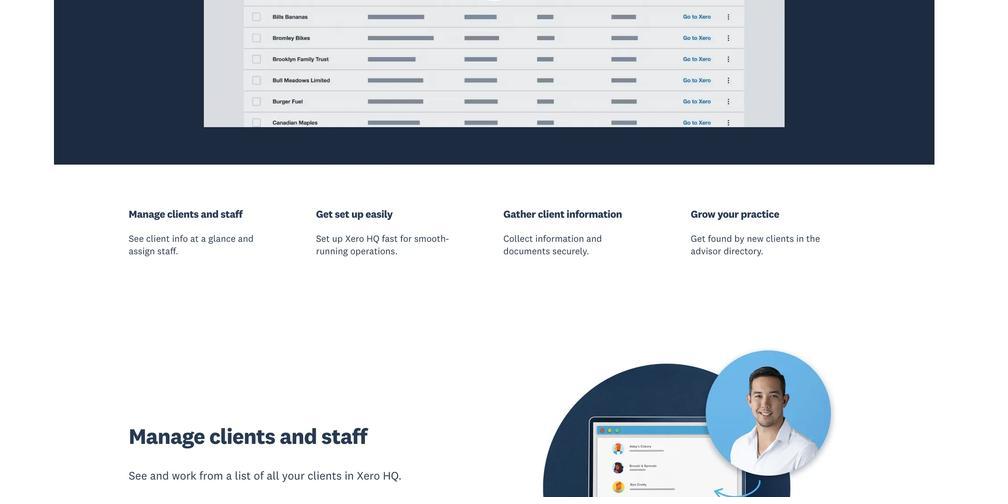 Task type: locate. For each thing, give the bounding box(es) containing it.
advisor
[[691, 245, 721, 257]]

up right set at top
[[351, 207, 363, 220]]

0 vertical spatial a
[[201, 233, 206, 245]]

2 manage clients and staff from the top
[[129, 423, 367, 450]]

manage clients and staff
[[129, 207, 243, 220], [129, 423, 367, 450]]

0 horizontal spatial client
[[146, 233, 170, 245]]

get
[[316, 207, 333, 220], [691, 233, 706, 245]]

0 horizontal spatial get
[[316, 207, 333, 220]]

clients
[[167, 207, 199, 220], [766, 233, 794, 245], [209, 423, 275, 450], [308, 468, 342, 483]]

gather
[[503, 207, 536, 220]]

0 vertical spatial manage clients and staff
[[129, 207, 243, 220]]

1 vertical spatial client
[[146, 233, 170, 245]]

manage clients and staff up info on the top left
[[129, 207, 243, 220]]

0 vertical spatial your
[[718, 207, 739, 220]]

a
[[201, 233, 206, 245], [226, 468, 232, 483]]

2 manage from the top
[[129, 423, 205, 450]]

your
[[718, 207, 739, 220], [282, 468, 305, 483]]

1 see from the top
[[129, 233, 144, 245]]

1 vertical spatial up
[[332, 233, 343, 245]]

1 vertical spatial a
[[226, 468, 232, 483]]

your right grow
[[718, 207, 739, 220]]

see inside the see client info at a glance and assign staff.
[[129, 233, 144, 245]]

grow your practice
[[691, 207, 779, 220]]

in left the
[[796, 233, 804, 245]]

get for get found by new clients in the advisor directory.
[[691, 233, 706, 245]]

manage clients and staff for glance
[[129, 207, 243, 220]]

clients inside get found by new clients in the advisor directory.
[[766, 233, 794, 245]]

staff
[[221, 207, 243, 220], [321, 423, 367, 450]]

hq
[[367, 233, 380, 245]]

up up running
[[332, 233, 343, 245]]

0 vertical spatial manage
[[129, 207, 165, 220]]

0 vertical spatial client
[[538, 207, 564, 220]]

and inside collect information and documents securely.
[[586, 233, 602, 245]]

a left list
[[226, 468, 232, 483]]

1 horizontal spatial client
[[538, 207, 564, 220]]

1 horizontal spatial up
[[351, 207, 363, 220]]

up
[[351, 207, 363, 220], [332, 233, 343, 245]]

see for see and work from a list of all your clients in xero hq.
[[129, 468, 147, 483]]

xero
[[345, 233, 364, 245], [357, 468, 380, 483]]

client up staff.
[[146, 233, 170, 245]]

assign
[[129, 245, 155, 257]]

2 see from the top
[[129, 468, 147, 483]]

new
[[747, 233, 764, 245]]

gather client information
[[503, 207, 622, 220]]

manage
[[129, 207, 165, 220], [129, 423, 205, 450]]

your right all
[[282, 468, 305, 483]]

1 vertical spatial in
[[345, 468, 354, 483]]

1 vertical spatial your
[[282, 468, 305, 483]]

securely.
[[552, 245, 589, 257]]

client for gather
[[538, 207, 564, 220]]

from
[[199, 468, 223, 483]]

set
[[316, 233, 330, 245]]

client
[[538, 207, 564, 220], [146, 233, 170, 245]]

smooth-
[[414, 233, 449, 245]]

see for see client info at a glance and assign staff.
[[129, 233, 144, 245]]

in left "hq."
[[345, 468, 354, 483]]

0 horizontal spatial a
[[201, 233, 206, 245]]

manage up work
[[129, 423, 205, 450]]

glance
[[208, 233, 236, 245]]

0 vertical spatial get
[[316, 207, 333, 220]]

and
[[201, 207, 219, 220], [238, 233, 254, 245], [586, 233, 602, 245], [280, 423, 317, 450], [150, 468, 169, 483]]

xero left hq
[[345, 233, 364, 245]]

manage clients and staff for list
[[129, 423, 367, 450]]

0 horizontal spatial staff
[[221, 207, 243, 220]]

0 vertical spatial in
[[796, 233, 804, 245]]

xero left "hq."
[[357, 468, 380, 483]]

info
[[172, 233, 188, 245]]

client for see
[[146, 233, 170, 245]]

0 vertical spatial xero
[[345, 233, 364, 245]]

0 horizontal spatial your
[[282, 468, 305, 483]]

1 manage from the top
[[129, 207, 165, 220]]

1 horizontal spatial a
[[226, 468, 232, 483]]

1 vertical spatial information
[[535, 233, 584, 245]]

a inside the see client info at a glance and assign staff.
[[201, 233, 206, 245]]

a for from
[[226, 468, 232, 483]]

1 horizontal spatial staff
[[321, 423, 367, 450]]

collect information and documents securely.
[[503, 233, 602, 257]]

1 vertical spatial manage clients and staff
[[129, 423, 367, 450]]

0 horizontal spatial up
[[332, 233, 343, 245]]

client up collect information and documents securely.
[[538, 207, 564, 220]]

1 vertical spatial get
[[691, 233, 706, 245]]

get inside get found by new clients in the advisor directory.
[[691, 233, 706, 245]]

1 vertical spatial xero
[[357, 468, 380, 483]]

1 vertical spatial manage
[[129, 423, 205, 450]]

information
[[567, 207, 622, 220], [535, 233, 584, 245]]

manage up assign
[[129, 207, 165, 220]]

manage clients and staff up list
[[129, 423, 367, 450]]

set
[[335, 207, 349, 220]]

and inside the see client info at a glance and assign staff.
[[238, 233, 254, 245]]

0 vertical spatial staff
[[221, 207, 243, 220]]

1 manage clients and staff from the top
[[129, 207, 243, 220]]

1 vertical spatial see
[[129, 468, 147, 483]]

1 horizontal spatial get
[[691, 233, 706, 245]]

staff.
[[157, 245, 178, 257]]

a right at
[[201, 233, 206, 245]]

client inside the see client info at a glance and assign staff.
[[146, 233, 170, 245]]

staff for see client info at a glance and assign staff.
[[221, 207, 243, 220]]

1 horizontal spatial in
[[796, 233, 804, 245]]

get found by new clients in the advisor directory.
[[691, 233, 820, 257]]

get up advisor
[[691, 233, 706, 245]]

1 vertical spatial staff
[[321, 423, 367, 450]]

manage for and
[[129, 423, 205, 450]]

the
[[806, 233, 820, 245]]

0 horizontal spatial in
[[345, 468, 354, 483]]

in
[[796, 233, 804, 245], [345, 468, 354, 483]]

0 vertical spatial see
[[129, 233, 144, 245]]

by
[[735, 233, 745, 245]]

hq.
[[383, 468, 402, 483]]

get left set at top
[[316, 207, 333, 220]]

1 horizontal spatial your
[[718, 207, 739, 220]]

see
[[129, 233, 144, 245], [129, 468, 147, 483]]



Task type: describe. For each thing, give the bounding box(es) containing it.
get set up easily
[[316, 207, 393, 220]]

0 vertical spatial up
[[351, 207, 363, 220]]

found
[[708, 233, 732, 245]]

of
[[254, 468, 264, 483]]

operations.
[[350, 245, 398, 257]]

documents
[[503, 245, 550, 257]]

see and work from a list of all your clients in xero hq.
[[129, 468, 402, 483]]

xero inside set up xero hq fast for smooth- running operations.
[[345, 233, 364, 245]]

information inside collect information and documents securely.
[[535, 233, 584, 245]]

practice
[[741, 207, 779, 220]]

manage for client
[[129, 207, 165, 220]]

all
[[267, 468, 279, 483]]

a list of all an accounting practice's clients displays on a laptop. image
[[503, 338, 860, 497]]

get for get set up easily
[[316, 207, 333, 220]]

for
[[400, 233, 412, 245]]

grow
[[691, 207, 715, 220]]

running
[[316, 245, 348, 257]]

up inside set up xero hq fast for smooth- running operations.
[[332, 233, 343, 245]]

list
[[235, 468, 251, 483]]

0 vertical spatial information
[[567, 207, 622, 220]]

staff for see and work from a list of all your clients in xero hq.
[[321, 423, 367, 450]]

fast
[[382, 233, 398, 245]]

in inside get found by new clients in the advisor directory.
[[796, 233, 804, 245]]

collect
[[503, 233, 533, 245]]

easily
[[366, 207, 393, 220]]

work
[[172, 468, 196, 483]]

set up xero hq fast for smooth- running operations.
[[316, 233, 449, 257]]

see client info at a glance and assign staff.
[[129, 233, 254, 257]]

at
[[190, 233, 199, 245]]

directory.
[[724, 245, 764, 257]]

a for at
[[201, 233, 206, 245]]



Task type: vqa. For each thing, say whether or not it's contained in the screenshot.
the Xero associated with payments
no



